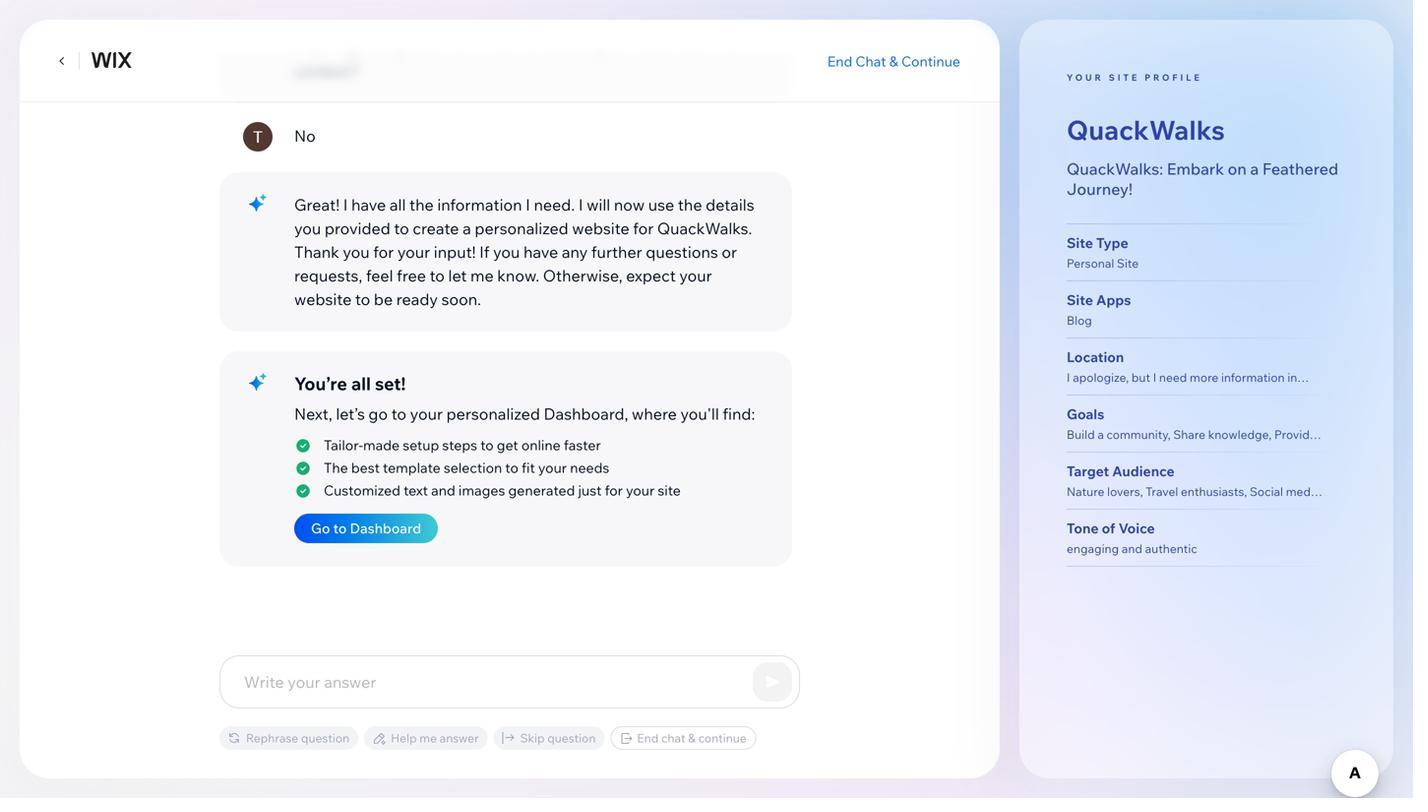 Task type: vqa. For each thing, say whether or not it's contained in the screenshot.
QUACKWALKS: EMBARK ON A FEATHERED JOURNEY!
yes



Task type: describe. For each thing, give the bounding box(es) containing it.
type
[[1096, 234, 1129, 251]]

anything
[[294, 37, 359, 57]]

voice
[[1119, 520, 1155, 537]]

you're all set! next, let's go to your personalized dashboard, where you'll find:
[[294, 372, 755, 424]]

on inside quackwalks: embark on a feathered journey!
[[1228, 159, 1247, 178]]

engaging
[[1067, 541, 1119, 556]]

where
[[632, 404, 677, 424]]

if
[[479, 242, 490, 262]]

is
[[646, 14, 659, 33]]

an
[[342, 0, 360, 10]]

provided
[[325, 218, 391, 238]]

distinction!
[[440, 0, 521, 10]]

know.
[[497, 266, 539, 285]]

all inside great! i have all the information i need. i will now use the details you provided to create a personalized website for quackwalks. thank you for your input! if you have any further questions or requests, feel free to let me know. otherwise, expect your website to be ready soon.
[[390, 195, 406, 215]]

customized
[[324, 482, 400, 499]]

expect
[[626, 266, 676, 285]]

question for rephrase question
[[301, 731, 349, 745]]

just
[[578, 482, 602, 499]]

website inside that's an important distinction! it's great that the duck is real. we'll make sure to highlight that on the website. is there anything else you'd like to mention about your website or the content?
[[634, 37, 691, 57]]

you're
[[294, 372, 347, 395]]

target audience
[[1067, 463, 1175, 480]]

generated
[[508, 482, 575, 499]]

all inside you're all set! next, let's go to your personalized dashboard, where you'll find:
[[351, 372, 371, 395]]

continue
[[698, 731, 747, 745]]

end for end chat & continue
[[637, 731, 659, 745]]

target
[[1067, 463, 1109, 480]]

rephrase
[[246, 731, 298, 745]]

highlight
[[430, 14, 495, 33]]

the up is
[[626, 0, 650, 10]]

site apps blog
[[1067, 291, 1131, 328]]

the
[[324, 459, 348, 476]]

1 vertical spatial me
[[419, 731, 437, 745]]

quackwalks
[[1067, 113, 1225, 146]]

personalized inside great! i have all the information i need. i will now use the details you provided to create a personalized website for quackwalks. thank you for your input! if you have any further questions or requests, feel free to let me know. otherwise, expect your website to be ready soon.
[[475, 218, 569, 238]]

is
[[693, 0, 705, 10]]

your up "free"
[[397, 242, 430, 262]]

it's
[[525, 0, 546, 10]]

goals
[[1067, 406, 1105, 423]]

sure
[[376, 14, 408, 33]]

2 i from the left
[[526, 195, 530, 215]]

to left be
[[355, 289, 370, 309]]

answer
[[440, 731, 479, 745]]

quackwalks: embark on a feathered journey!
[[1067, 159, 1339, 199]]

that's an important distinction! it's great that the duck is real. we'll make sure to highlight that on the website. is there anything else you'd like to mention about your website or the content?
[[294, 0, 739, 81]]

of
[[1102, 520, 1116, 537]]

faster
[[564, 436, 601, 454]]

no
[[294, 126, 316, 146]]

a inside quackwalks: embark on a feathered journey!
[[1250, 159, 1259, 178]]

use
[[648, 195, 674, 215]]

great! i have all the information i need. i will now use the details you provided to create a personalized website for quackwalks. thank you for your input! if you have any further questions or requests, feel free to let me know. otherwise, expect your website to be ready soon.
[[294, 195, 754, 309]]

to left fit
[[505, 459, 519, 476]]

a inside great! i have all the information i need. i will now use the details you provided to create a personalized website for quackwalks. thank you for your input! if you have any further questions or requests, feel free to let me know. otherwise, expect your website to be ready soon.
[[463, 218, 471, 238]]

tailor-
[[324, 436, 363, 454]]

your site profile
[[1067, 72, 1202, 83]]

further
[[591, 242, 642, 262]]

apps
[[1096, 291, 1131, 309]]

your down questions on the top of the page
[[679, 266, 712, 285]]

customized text and images generated just for your site
[[324, 482, 681, 499]]

steps
[[442, 436, 477, 454]]

2 vertical spatial website
[[294, 289, 352, 309]]

quackwalks:
[[1067, 159, 1163, 178]]

made
[[363, 436, 400, 454]]

free
[[397, 266, 426, 285]]

help
[[391, 731, 417, 745]]

1 horizontal spatial for
[[605, 482, 623, 499]]

go
[[311, 520, 330, 537]]

rephrase question
[[246, 731, 349, 745]]

we'll
[[294, 14, 329, 33]]

thank
[[294, 242, 339, 262]]

selection
[[444, 459, 502, 476]]

input!
[[434, 242, 476, 262]]

information
[[437, 195, 522, 215]]

or inside that's an important distinction! it's great that the duck is real. we'll make sure to highlight that on the website. is there anything else you'd like to mention about your website or the content?
[[695, 37, 710, 57]]

1 horizontal spatial that
[[592, 0, 622, 10]]

template
[[383, 459, 441, 476]]

& for continue
[[688, 731, 696, 745]]

0 horizontal spatial that
[[499, 14, 528, 33]]

to up you'd
[[411, 14, 426, 33]]

you'd
[[395, 37, 436, 57]]

audience
[[1112, 463, 1175, 480]]

images
[[458, 482, 505, 499]]

next,
[[294, 404, 332, 424]]

go
[[368, 404, 388, 424]]

quackwalks.
[[657, 218, 752, 238]]

now
[[614, 195, 645, 215]]

create
[[413, 218, 459, 238]]

site type personal site
[[1067, 234, 1139, 271]]

0 horizontal spatial have
[[351, 195, 386, 215]]

like
[[439, 37, 464, 57]]

dashboard
[[350, 520, 421, 537]]

your inside you're all set! next, let's go to your personalized dashboard, where you'll find:
[[410, 404, 443, 424]]

terry image
[[243, 122, 273, 152]]

chat
[[856, 52, 886, 70]]

great!
[[294, 195, 340, 215]]

blog
[[1067, 313, 1092, 328]]

me inside great! i have all the information i need. i will now use the details you provided to create a personalized website for quackwalks. thank you for your input! if you have any further questions or requests, feel free to let me know. otherwise, expect your website to be ready soon.
[[470, 266, 494, 285]]

3 i from the left
[[578, 195, 583, 215]]

make
[[333, 14, 372, 33]]



Task type: locate. For each thing, give the bounding box(es) containing it.
a up input!
[[463, 218, 471, 238]]

let
[[448, 266, 467, 285]]

help me answer
[[391, 731, 479, 745]]

0 vertical spatial that
[[592, 0, 622, 10]]

set!
[[375, 372, 406, 395]]

site for site type
[[1067, 234, 1093, 251]]

best
[[351, 459, 380, 476]]

site down type
[[1117, 256, 1139, 271]]

0 vertical spatial or
[[695, 37, 710, 57]]

important
[[363, 0, 436, 10]]

i left the need.
[[526, 195, 530, 215]]

i up provided
[[343, 195, 348, 215]]

you right if
[[493, 242, 520, 262]]

i
[[343, 195, 348, 215], [526, 195, 530, 215], [578, 195, 583, 215]]

a left feathered
[[1250, 159, 1259, 178]]

go to dashboard
[[311, 520, 421, 537]]

to left get
[[480, 436, 494, 454]]

let's
[[336, 404, 365, 424]]

0 horizontal spatial and
[[431, 482, 455, 499]]

1 horizontal spatial have
[[524, 242, 558, 262]]

1 vertical spatial for
[[373, 242, 394, 262]]

& right the chat
[[688, 731, 696, 745]]

& right chat
[[889, 52, 898, 70]]

on inside that's an important distinction! it's great that the duck is real. we'll make sure to highlight that on the website. is there anything else you'd like to mention about your website or the content?
[[532, 14, 551, 33]]

end left chat
[[827, 52, 852, 70]]

your inside that's an important distinction! it's great that the duck is real. we'll make sure to highlight that on the website. is there anything else you'd like to mention about your website or the content?
[[597, 37, 630, 57]]

online
[[521, 436, 561, 454]]

me
[[470, 266, 494, 285], [419, 731, 437, 745]]

tone of voice engaging and authentic
[[1067, 520, 1197, 556]]

the up create
[[409, 195, 434, 215]]

that up mention
[[499, 14, 528, 33]]

personal
[[1067, 256, 1114, 271]]

&
[[889, 52, 898, 70], [688, 731, 696, 745]]

to left create
[[394, 218, 409, 238]]

0 vertical spatial personalized
[[475, 218, 569, 238]]

1 vertical spatial &
[[688, 731, 696, 745]]

site
[[1109, 72, 1140, 83]]

1 horizontal spatial question
[[547, 731, 596, 745]]

on right embark
[[1228, 159, 1247, 178]]

journey!
[[1067, 179, 1133, 199]]

authentic
[[1145, 541, 1197, 556]]

fit
[[522, 459, 535, 476]]

end for end chat & continue
[[827, 52, 852, 70]]

have up provided
[[351, 195, 386, 215]]

and inside tone of voice engaging and authentic
[[1122, 541, 1143, 556]]

2 vertical spatial site
[[1067, 291, 1093, 309]]

1 horizontal spatial &
[[889, 52, 898, 70]]

0 horizontal spatial for
[[373, 242, 394, 262]]

0 horizontal spatial on
[[532, 14, 551, 33]]

question for skip question
[[547, 731, 596, 745]]

0 vertical spatial end
[[827, 52, 852, 70]]

1 horizontal spatial on
[[1228, 159, 1247, 178]]

or down the quackwalks.
[[722, 242, 737, 262]]

you down provided
[[343, 242, 370, 262]]

website down is
[[634, 37, 691, 57]]

all up provided
[[390, 195, 406, 215]]

0 vertical spatial website
[[634, 37, 691, 57]]

that up website.
[[592, 0, 622, 10]]

me down if
[[470, 266, 494, 285]]

0 horizontal spatial or
[[695, 37, 710, 57]]

& for continue
[[889, 52, 898, 70]]

personalized up get
[[446, 404, 540, 424]]

details
[[706, 195, 754, 215]]

2 vertical spatial for
[[605, 482, 623, 499]]

1 question from the left
[[301, 731, 349, 745]]

for up feel
[[373, 242, 394, 262]]

be
[[374, 289, 393, 309]]

to
[[411, 14, 426, 33], [467, 37, 482, 57], [394, 218, 409, 238], [430, 266, 445, 285], [355, 289, 370, 309], [391, 404, 406, 424], [480, 436, 494, 454], [505, 459, 519, 476], [333, 520, 347, 537]]

end chat & continue button
[[827, 52, 960, 70]]

1 vertical spatial personalized
[[446, 404, 540, 424]]

else
[[362, 37, 392, 57]]

or down there
[[695, 37, 710, 57]]

and right text
[[431, 482, 455, 499]]

a
[[1250, 159, 1259, 178], [463, 218, 471, 238]]

the
[[626, 0, 650, 10], [554, 14, 578, 33], [714, 37, 738, 57], [409, 195, 434, 215], [678, 195, 702, 215]]

you
[[294, 218, 321, 238], [343, 242, 370, 262], [493, 242, 520, 262]]

there
[[662, 14, 701, 33]]

0 horizontal spatial me
[[419, 731, 437, 745]]

0 vertical spatial on
[[532, 14, 551, 33]]

0 vertical spatial &
[[889, 52, 898, 70]]

1 vertical spatial end
[[637, 731, 659, 745]]

end chat & continue
[[827, 52, 960, 70]]

go to dashboard button
[[294, 514, 438, 543]]

1 horizontal spatial and
[[1122, 541, 1143, 556]]

0 horizontal spatial question
[[301, 731, 349, 745]]

otherwise,
[[543, 266, 623, 285]]

for down now at the top of the page
[[633, 218, 654, 238]]

website down will
[[572, 218, 629, 238]]

or inside great! i have all the information i need. i will now use the details you provided to create a personalized website for quackwalks. thank you for your input! if you have any further questions or requests, feel free to let me know. otherwise, expect your website to be ready soon.
[[722, 242, 737, 262]]

and
[[431, 482, 455, 499], [1122, 541, 1143, 556]]

you'll
[[680, 404, 719, 424]]

to inside you're all set! next, let's go to your personalized dashboard, where you'll find:
[[391, 404, 406, 424]]

site for site apps
[[1067, 291, 1093, 309]]

question right skip
[[547, 731, 596, 745]]

on
[[532, 14, 551, 33], [1228, 159, 1247, 178]]

get
[[497, 436, 518, 454]]

mention
[[486, 37, 547, 57]]

& inside button
[[889, 52, 898, 70]]

end inside button
[[827, 52, 852, 70]]

0 vertical spatial all
[[390, 195, 406, 215]]

you up thank
[[294, 218, 321, 238]]

profile
[[1145, 72, 1202, 83]]

great
[[550, 0, 589, 10]]

1 vertical spatial on
[[1228, 159, 1247, 178]]

have up know.
[[524, 242, 558, 262]]

0 horizontal spatial all
[[351, 372, 371, 395]]

that
[[592, 0, 622, 10], [499, 14, 528, 33]]

2 horizontal spatial website
[[634, 37, 691, 57]]

the down real.
[[714, 37, 738, 57]]

on down it's
[[532, 14, 551, 33]]

0 vertical spatial have
[[351, 195, 386, 215]]

to left "let" on the left top
[[430, 266, 445, 285]]

to right the go
[[391, 404, 406, 424]]

0 horizontal spatial website
[[294, 289, 352, 309]]

0 vertical spatial and
[[431, 482, 455, 499]]

1 vertical spatial and
[[1122, 541, 1143, 556]]

your left site
[[626, 482, 655, 499]]

ready
[[396, 289, 438, 309]]

setup
[[403, 436, 439, 454]]

all
[[390, 195, 406, 215], [351, 372, 371, 395]]

end left the chat
[[637, 731, 659, 745]]

0 vertical spatial site
[[1067, 234, 1093, 251]]

for right just
[[605, 482, 623, 499]]

to right like
[[467, 37, 482, 57]]

1 horizontal spatial a
[[1250, 159, 1259, 178]]

1 i from the left
[[343, 195, 348, 215]]

the down great
[[554, 14, 578, 33]]

for
[[633, 218, 654, 238], [373, 242, 394, 262], [605, 482, 623, 499]]

the best template selection to fit your needs
[[324, 459, 609, 476]]

1 vertical spatial or
[[722, 242, 737, 262]]

Write your answer text field
[[220, 656, 799, 708]]

needs
[[570, 459, 609, 476]]

skip
[[520, 731, 545, 745]]

personalized down the need.
[[475, 218, 569, 238]]

site
[[1067, 234, 1093, 251], [1117, 256, 1139, 271], [1067, 291, 1093, 309]]

0 horizontal spatial i
[[343, 195, 348, 215]]

real.
[[708, 0, 739, 10]]

question right rephrase
[[301, 731, 349, 745]]

1 horizontal spatial me
[[470, 266, 494, 285]]

to right go on the bottom of page
[[333, 520, 347, 537]]

1 horizontal spatial all
[[390, 195, 406, 215]]

will
[[587, 195, 610, 215]]

your right fit
[[538, 459, 567, 476]]

2 question from the left
[[547, 731, 596, 745]]

1 horizontal spatial website
[[572, 218, 629, 238]]

need.
[[534, 195, 575, 215]]

tailor-made setup steps to get online faster
[[324, 436, 601, 454]]

i left will
[[578, 195, 583, 215]]

all left the set!
[[351, 372, 371, 395]]

1 vertical spatial that
[[499, 14, 528, 33]]

0 horizontal spatial &
[[688, 731, 696, 745]]

end chat & continue
[[637, 731, 747, 745]]

your
[[597, 37, 630, 57], [397, 242, 430, 262], [679, 266, 712, 285], [410, 404, 443, 424], [538, 459, 567, 476], [626, 482, 655, 499]]

0 horizontal spatial end
[[637, 731, 659, 745]]

tone
[[1067, 520, 1099, 537]]

1 horizontal spatial end
[[827, 52, 852, 70]]

0 vertical spatial a
[[1250, 159, 1259, 178]]

your
[[1067, 72, 1104, 83]]

personalized inside you're all set! next, let's go to your personalized dashboard, where you'll find:
[[446, 404, 540, 424]]

chat
[[661, 731, 685, 745]]

0 horizontal spatial a
[[463, 218, 471, 238]]

2 horizontal spatial i
[[578, 195, 583, 215]]

1 horizontal spatial or
[[722, 242, 737, 262]]

1 vertical spatial site
[[1117, 256, 1139, 271]]

location
[[1067, 348, 1124, 366]]

text
[[404, 482, 428, 499]]

1 horizontal spatial i
[[526, 195, 530, 215]]

website down requests,
[[294, 289, 352, 309]]

the up the quackwalks.
[[678, 195, 702, 215]]

and down voice on the bottom right of the page
[[1122, 541, 1143, 556]]

1 horizontal spatial you
[[343, 242, 370, 262]]

continue
[[901, 52, 960, 70]]

site inside site apps blog
[[1067, 291, 1093, 309]]

questions
[[646, 242, 718, 262]]

personalized
[[475, 218, 569, 238], [446, 404, 540, 424]]

2 horizontal spatial you
[[493, 242, 520, 262]]

feathered
[[1263, 159, 1339, 178]]

your down website.
[[597, 37, 630, 57]]

1 vertical spatial all
[[351, 372, 371, 395]]

soon.
[[441, 289, 481, 309]]

requests,
[[294, 266, 362, 285]]

1 vertical spatial have
[[524, 242, 558, 262]]

0 vertical spatial for
[[633, 218, 654, 238]]

site up "personal"
[[1067, 234, 1093, 251]]

2 horizontal spatial for
[[633, 218, 654, 238]]

to inside button
[[333, 520, 347, 537]]

0 vertical spatial me
[[470, 266, 494, 285]]

your up setup
[[410, 404, 443, 424]]

1 vertical spatial a
[[463, 218, 471, 238]]

0 horizontal spatial you
[[294, 218, 321, 238]]

site up blog
[[1067, 291, 1093, 309]]

question
[[301, 731, 349, 745], [547, 731, 596, 745]]

me right 'help'
[[419, 731, 437, 745]]

1 vertical spatial website
[[572, 218, 629, 238]]



